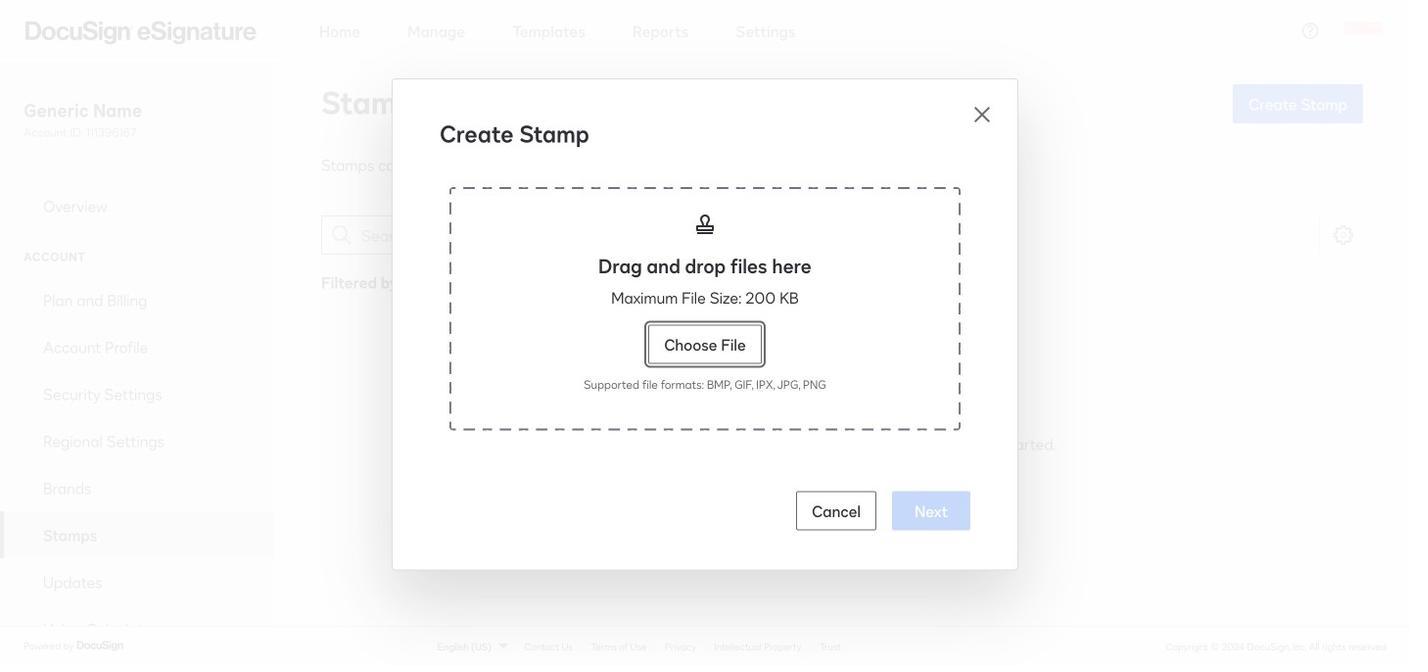 Task type: vqa. For each thing, say whether or not it's contained in the screenshot.
"DOCUSIGN ADMIN" image
yes



Task type: describe. For each thing, give the bounding box(es) containing it.
your uploaded profile image image
[[1344, 11, 1383, 50]]

docusign image
[[77, 638, 125, 654]]

Search text field
[[361, 216, 542, 254]]



Task type: locate. For each thing, give the bounding box(es) containing it.
docusign admin image
[[25, 21, 257, 45]]

account element
[[0, 276, 274, 652]]



